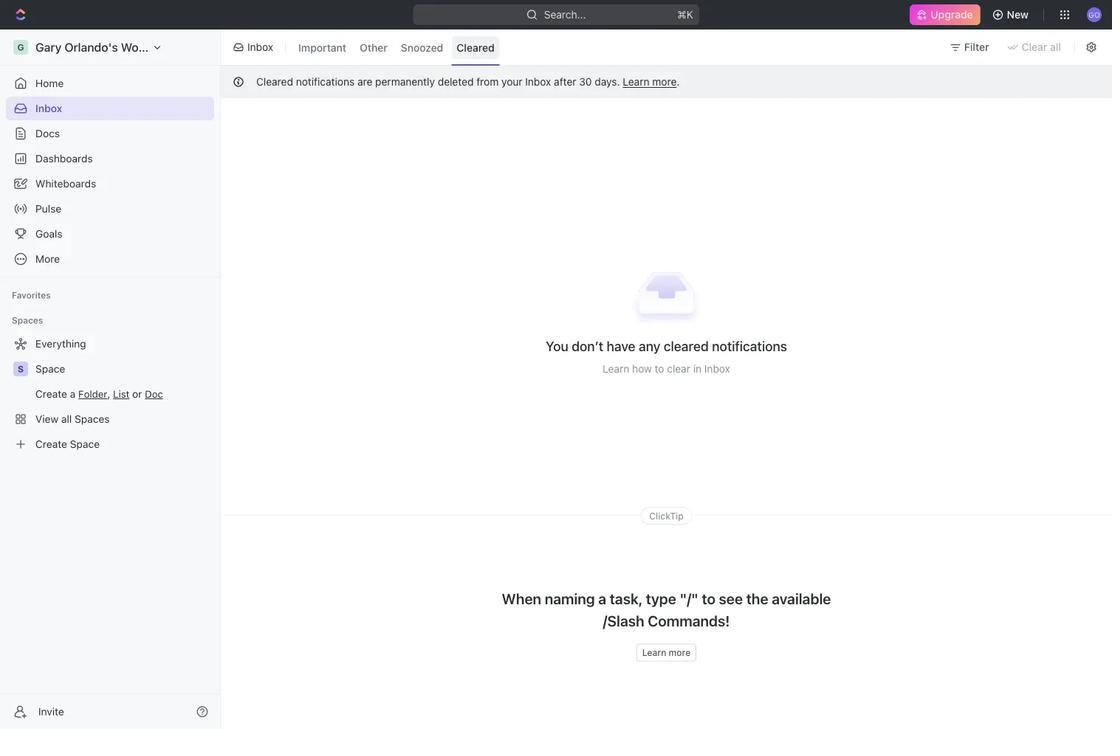 Task type: vqa. For each thing, say whether or not it's contained in the screenshot.
topmost 'add task'
no



Task type: describe. For each thing, give the bounding box(es) containing it.
clicktip
[[650, 511, 684, 522]]

docs
[[35, 127, 60, 140]]

0 horizontal spatial to
[[655, 363, 665, 375]]

have
[[607, 338, 636, 354]]

upgrade link
[[910, 4, 981, 25]]

gary
[[35, 40, 62, 54]]

to inside when naming a task, type "/" to see the available /slash commands!
[[702, 591, 716, 608]]

sidebar navigation
[[0, 30, 224, 730]]

docs link
[[6, 122, 214, 146]]

task,
[[610, 591, 643, 608]]

,
[[107, 388, 110, 400]]

⌘k
[[677, 8, 694, 21]]

important button
[[293, 36, 352, 59]]

favorites
[[12, 290, 51, 301]]

folder
[[78, 389, 107, 400]]

or
[[132, 388, 142, 400]]

everything
[[35, 338, 86, 350]]

when
[[502, 591, 542, 608]]

gary orlando's workspace, , element
[[13, 40, 28, 55]]

"/"
[[680, 591, 699, 608]]

learn for learn more
[[643, 648, 667, 659]]

view all spaces link
[[6, 408, 211, 431]]

0 horizontal spatial spaces
[[12, 315, 43, 326]]

from
[[477, 76, 499, 88]]

cleared
[[664, 338, 709, 354]]

go button
[[1083, 3, 1107, 27]]

in
[[694, 363, 702, 375]]

snoozed
[[401, 41, 444, 53]]

tab list containing important
[[290, 27, 503, 68]]

cleared notifications are permanently deleted from your inbox after 30 days. learn more .
[[256, 76, 680, 88]]

workspace
[[121, 40, 182, 54]]

folder button
[[78, 389, 107, 400]]

more button
[[6, 247, 214, 271]]

learn how to clear in inbox
[[603, 363, 731, 375]]

filter button
[[944, 35, 999, 59]]

favorites button
[[6, 287, 57, 304]]

orlando's
[[65, 40, 118, 54]]

other
[[360, 41, 388, 53]]

learn how to clear in inbox link
[[603, 363, 731, 375]]

invite
[[38, 706, 64, 718]]

space link
[[35, 358, 211, 381]]

create space
[[35, 438, 100, 451]]

important
[[299, 41, 347, 53]]

days.
[[595, 76, 620, 88]]

clear all button
[[1001, 35, 1071, 59]]

1 horizontal spatial space
[[70, 438, 100, 451]]

g
[[17, 42, 24, 52]]

/slash
[[603, 613, 645, 630]]

all for view
[[61, 413, 72, 426]]

you don't have any cleared notifications
[[546, 338, 788, 354]]

your
[[502, 76, 523, 88]]

type
[[646, 591, 677, 608]]

new
[[1007, 8, 1029, 21]]

learn for learn how to clear in inbox
[[603, 363, 630, 375]]

permanently
[[375, 76, 435, 88]]

don't
[[572, 338, 604, 354]]

available
[[772, 591, 831, 608]]

cleared button
[[452, 36, 500, 59]]

inbox link
[[6, 97, 214, 120]]

clear
[[1022, 41, 1048, 53]]

create space link
[[6, 433, 211, 457]]

filter
[[965, 41, 990, 53]]

1 vertical spatial spaces
[[75, 413, 110, 426]]

clear all
[[1022, 41, 1062, 53]]

are
[[358, 76, 373, 88]]

deleted
[[438, 76, 474, 88]]

new button
[[987, 3, 1038, 27]]

create for create a folder , list or doc
[[35, 388, 67, 400]]

commands!
[[648, 613, 730, 630]]

learn more
[[643, 648, 691, 659]]

doc button
[[145, 389, 163, 400]]

home
[[35, 77, 64, 89]]

inbox right in on the right of the page
[[705, 363, 731, 375]]

dashboards link
[[6, 147, 214, 171]]

how
[[632, 363, 652, 375]]

go
[[1089, 10, 1101, 19]]

a inside tree
[[70, 388, 76, 400]]

s
[[18, 364, 24, 375]]

pulse link
[[6, 197, 214, 221]]

all for clear
[[1051, 41, 1062, 53]]

upgrade
[[931, 8, 973, 21]]

space, , element
[[13, 362, 28, 377]]

naming
[[545, 591, 595, 608]]

30
[[579, 76, 592, 88]]

inbox left important button
[[247, 41, 273, 53]]

home link
[[6, 72, 214, 95]]



Task type: locate. For each thing, give the bounding box(es) containing it.
cleared for cleared
[[457, 41, 495, 53]]

2 create from the top
[[35, 438, 67, 451]]

space down view all spaces
[[70, 438, 100, 451]]

tree containing everything
[[6, 332, 214, 457]]

more
[[653, 76, 677, 88], [669, 648, 691, 659]]

create down view
[[35, 438, 67, 451]]

create a folder , list or doc
[[35, 388, 163, 400]]

all inside button
[[1051, 41, 1062, 53]]

inbox
[[247, 41, 273, 53], [526, 76, 551, 88], [35, 102, 62, 115], [705, 363, 731, 375]]

.
[[677, 76, 680, 88]]

inbox down home
[[35, 102, 62, 115]]

inbox inside the sidebar navigation
[[35, 102, 62, 115]]

1 vertical spatial space
[[70, 438, 100, 451]]

cleared for cleared notifications are permanently deleted from your inbox after 30 days. learn more .
[[256, 76, 293, 88]]

to
[[655, 363, 665, 375], [702, 591, 716, 608]]

all right clear
[[1051, 41, 1062, 53]]

the
[[747, 591, 769, 608]]

cleared inside button
[[457, 41, 495, 53]]

dashboards
[[35, 153, 93, 165]]

0 vertical spatial space
[[35, 363, 65, 375]]

more down commands!
[[669, 648, 691, 659]]

1 vertical spatial a
[[599, 591, 607, 608]]

spaces down "folder" button
[[75, 413, 110, 426]]

notifications right cleared
[[712, 338, 788, 354]]

learn down have
[[603, 363, 630, 375]]

0 vertical spatial create
[[35, 388, 67, 400]]

1 horizontal spatial notifications
[[712, 338, 788, 354]]

space
[[35, 363, 65, 375], [70, 438, 100, 451]]

notifications
[[296, 76, 355, 88], [712, 338, 788, 354]]

see
[[719, 591, 743, 608]]

1 horizontal spatial to
[[702, 591, 716, 608]]

tree
[[6, 332, 214, 457]]

tab list
[[290, 27, 503, 68]]

view
[[35, 413, 58, 426]]

to right "/"
[[702, 591, 716, 608]]

when naming a task, type "/" to see the available /slash commands!
[[502, 591, 831, 630]]

1 horizontal spatial all
[[1051, 41, 1062, 53]]

learn more link
[[623, 76, 677, 88], [637, 645, 697, 662]]

to right how
[[655, 363, 665, 375]]

1 vertical spatial all
[[61, 413, 72, 426]]

goals
[[35, 228, 62, 240]]

you
[[546, 338, 569, 354]]

0 horizontal spatial a
[[70, 388, 76, 400]]

1 create from the top
[[35, 388, 67, 400]]

tree inside the sidebar navigation
[[6, 332, 214, 457]]

0 vertical spatial more
[[653, 76, 677, 88]]

0 horizontal spatial all
[[61, 413, 72, 426]]

1 horizontal spatial spaces
[[75, 413, 110, 426]]

0 vertical spatial cleared
[[457, 41, 495, 53]]

pulse
[[35, 203, 61, 215]]

0 vertical spatial learn
[[623, 76, 650, 88]]

all right view
[[61, 413, 72, 426]]

spaces down "favorites"
[[12, 315, 43, 326]]

1 horizontal spatial cleared
[[457, 41, 495, 53]]

all inside the sidebar navigation
[[61, 413, 72, 426]]

after
[[554, 76, 577, 88]]

0 vertical spatial to
[[655, 363, 665, 375]]

notifications down important
[[296, 76, 355, 88]]

snoozed button
[[396, 36, 449, 59]]

0 vertical spatial notifications
[[296, 76, 355, 88]]

2 vertical spatial learn
[[643, 648, 667, 659]]

learn more link right "days."
[[623, 76, 677, 88]]

other button
[[355, 36, 393, 59]]

whiteboards link
[[6, 172, 214, 196]]

list button
[[113, 389, 130, 400]]

learn
[[623, 76, 650, 88], [603, 363, 630, 375], [643, 648, 667, 659]]

whiteboards
[[35, 178, 96, 190]]

inbox right your on the top of page
[[526, 76, 551, 88]]

0 horizontal spatial notifications
[[296, 76, 355, 88]]

learn right "days."
[[623, 76, 650, 88]]

1 vertical spatial create
[[35, 438, 67, 451]]

any
[[639, 338, 661, 354]]

spaces
[[12, 315, 43, 326], [75, 413, 110, 426]]

a inside when naming a task, type "/" to see the available /slash commands!
[[599, 591, 607, 608]]

0 vertical spatial learn more link
[[623, 76, 677, 88]]

search...
[[544, 8, 586, 21]]

doc
[[145, 389, 163, 400]]

all
[[1051, 41, 1062, 53], [61, 413, 72, 426]]

1 vertical spatial cleared
[[256, 76, 293, 88]]

a left "task,"
[[599, 591, 607, 608]]

1 horizontal spatial a
[[599, 591, 607, 608]]

1 vertical spatial learn
[[603, 363, 630, 375]]

more
[[35, 253, 60, 265]]

1 vertical spatial to
[[702, 591, 716, 608]]

create for create space
[[35, 438, 67, 451]]

list
[[113, 389, 130, 400]]

goals link
[[6, 222, 214, 246]]

gary orlando's workspace
[[35, 40, 182, 54]]

a left "folder" button
[[70, 388, 76, 400]]

space down everything
[[35, 363, 65, 375]]

1 vertical spatial more
[[669, 648, 691, 659]]

0 vertical spatial spaces
[[12, 315, 43, 326]]

learn down /slash
[[643, 648, 667, 659]]

cleared
[[457, 41, 495, 53], [256, 76, 293, 88]]

create
[[35, 388, 67, 400], [35, 438, 67, 451]]

more right "days."
[[653, 76, 677, 88]]

0 vertical spatial all
[[1051, 41, 1062, 53]]

1 vertical spatial learn more link
[[637, 645, 697, 662]]

create up view
[[35, 388, 67, 400]]

0 horizontal spatial space
[[35, 363, 65, 375]]

0 vertical spatial a
[[70, 388, 76, 400]]

everything link
[[6, 332, 211, 356]]

learn more link down commands!
[[637, 645, 697, 662]]

a
[[70, 388, 76, 400], [599, 591, 607, 608]]

clear
[[667, 363, 691, 375]]

0 horizontal spatial cleared
[[256, 76, 293, 88]]

1 vertical spatial notifications
[[712, 338, 788, 354]]

view all spaces
[[35, 413, 110, 426]]



